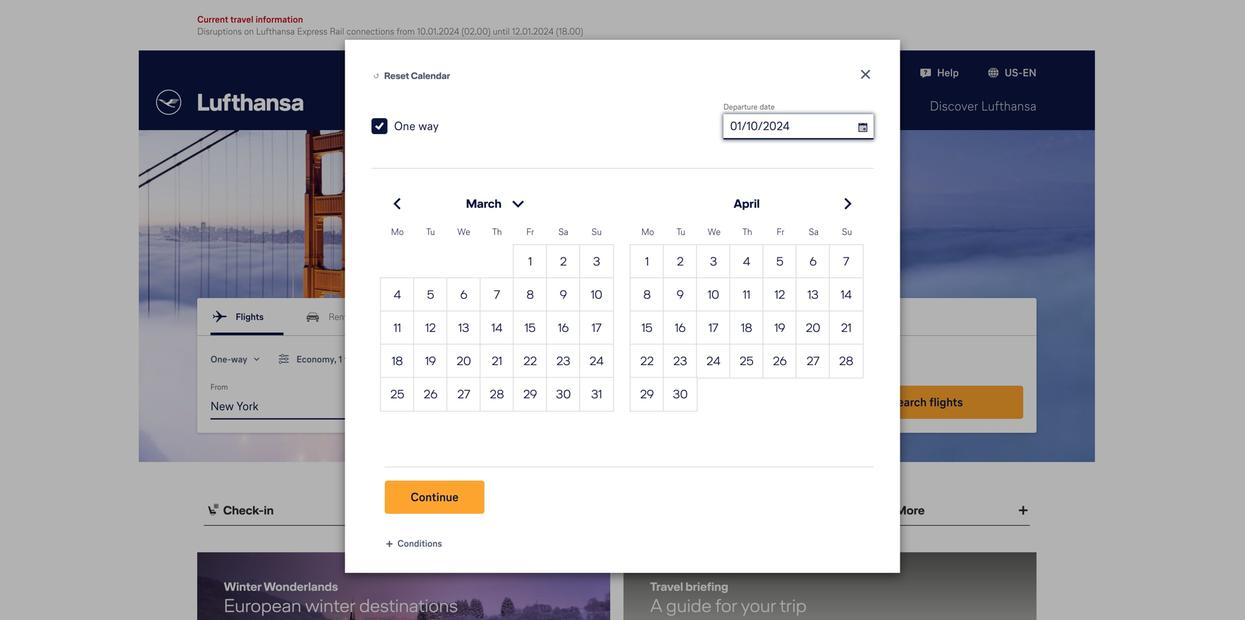 Task type: locate. For each thing, give the bounding box(es) containing it.
2 16 from the left
[[675, 320, 686, 336]]

connections
[[347, 25, 394, 38]]

10 for second 10 button from right
[[591, 287, 603, 303]]

0 horizontal spatial 22
[[524, 353, 537, 369]]

29 button
[[514, 378, 547, 411], [631, 378, 664, 411]]

9
[[560, 287, 567, 303], [677, 287, 684, 303]]

1 horizontal spatial 18
[[741, 320, 753, 336]]

1 horizontal spatial 9 button
[[664, 278, 697, 312]]

0 horizontal spatial 28 button
[[481, 378, 514, 411]]

0 horizontal spatial 2
[[560, 253, 567, 270]]

1 horizontal spatial 1
[[529, 253, 532, 270]]

1 vertical spatial &
[[744, 97, 753, 115]]

1 horizontal spatial 15 button
[[631, 312, 664, 345]]

24 up 31
[[590, 353, 604, 369]]

1 horizontal spatial 26
[[773, 353, 787, 369]]

dialog
[[345, 40, 1246, 573]]

search flights button
[[830, 386, 1024, 419]]

0 vertical spatial lufthansa
[[256, 25, 295, 38]]

0 horizontal spatial 24
[[590, 353, 604, 369]]

0 horizontal spatial 17 button
[[580, 312, 613, 345]]

traveller
[[344, 353, 378, 366]]

book
[[712, 97, 740, 115]]

1 horizontal spatial 4
[[743, 253, 751, 270]]

continue
[[411, 489, 459, 506]]

27 button
[[797, 345, 830, 378], [447, 378, 481, 411]]

1 horizontal spatial 17 button
[[697, 312, 730, 345]]

lufthansa right the on
[[256, 25, 295, 38]]

12 for the rightmost 12 button
[[775, 287, 785, 303]]

1 horizontal spatial 27 button
[[797, 345, 830, 378]]

20 for rightmost 20 button
[[806, 320, 821, 336]]

0 horizontal spatial 8
[[527, 287, 534, 303]]

we
[[458, 226, 470, 238], [708, 226, 721, 238]]

th
[[492, 226, 502, 238], [743, 226, 753, 238]]

1 2 button from the left
[[547, 245, 580, 278]]

1 horizontal spatial 2 button
[[664, 245, 697, 278]]

travel
[[230, 13, 254, 26]]

1 vertical spatial lufthansa
[[982, 97, 1037, 115]]

sa
[[559, 226, 569, 238], [809, 226, 819, 238]]

1 horizontal spatial 10 button
[[697, 278, 730, 312]]

1 horizontal spatial 14
[[841, 287, 852, 303]]

1 3 from the left
[[593, 253, 600, 270]]

1 horizontal spatial 29
[[640, 386, 654, 403]]

1 horizontal spatial 11 button
[[730, 278, 764, 312]]

29
[[523, 386, 537, 403], [640, 386, 654, 403]]

express
[[297, 25, 328, 38]]

& left date
[[744, 97, 753, 115]]

left image left reset
[[372, 71, 381, 81]]

8
[[527, 287, 534, 303], [644, 287, 651, 303]]

2 15 button from the left
[[631, 312, 664, 345]]

tab list
[[197, 496, 1037, 526]]

0 horizontal spatial 3
[[593, 253, 600, 270]]

1 10 from the left
[[591, 287, 603, 303]]

2 10 from the left
[[708, 287, 720, 303]]

1 horizontal spatial 21
[[841, 320, 852, 336]]

20
[[806, 320, 821, 336], [457, 353, 471, 369]]

& right login in the top right of the page
[[825, 65, 832, 80]]

standalone image
[[403, 398, 418, 414]]

0 vertical spatial 26
[[773, 353, 787, 369]]

25 button
[[730, 345, 764, 378], [381, 378, 414, 411]]

1 30 button from the left
[[547, 378, 580, 411]]

11 button
[[730, 278, 764, 312], [381, 312, 414, 345]]

18 for the left 18 "button"
[[392, 353, 403, 369]]

3
[[593, 253, 600, 270], [710, 253, 717, 270]]

1 horizontal spatial 23 button
[[664, 345, 697, 378]]

0 horizontal spatial 20 button
[[447, 345, 481, 378]]

0 horizontal spatial th
[[492, 226, 502, 238]]

prepare
[[756, 97, 798, 115]]

18 button
[[730, 312, 764, 345], [381, 345, 414, 378]]

4 button
[[730, 245, 764, 278], [381, 278, 414, 312]]

0 horizontal spatial 12
[[426, 320, 436, 336]]

3 button
[[580, 245, 613, 278], [697, 245, 730, 278]]

14 button
[[830, 278, 863, 312], [481, 312, 514, 345]]

right image
[[508, 194, 528, 214]]

0 horizontal spatial 5
[[427, 287, 434, 303]]

2 29 from the left
[[640, 386, 654, 403]]

1 horizontal spatial su
[[842, 226, 852, 238]]

lufthansa logo, back to homepage image
[[156, 90, 304, 115]]

2 17 button from the left
[[697, 312, 730, 345]]

1 vertical spatial 20
[[457, 353, 471, 369]]

1 16 button from the left
[[547, 312, 580, 345]]

1 horizontal spatial 6
[[810, 253, 817, 270]]

th down april
[[743, 226, 753, 238]]

login & registration link
[[777, 65, 892, 81]]

0 horizontal spatial 23
[[557, 353, 571, 369]]

2 30 from the left
[[673, 386, 688, 403]]

0 horizontal spatial left image
[[275, 350, 293, 369]]

12
[[775, 287, 785, 303], [426, 320, 436, 336]]

2 tab from the left
[[414, 496, 610, 526]]

1 horizontal spatial 30
[[673, 386, 688, 403]]

11
[[743, 287, 751, 303], [394, 320, 401, 336]]

help link
[[918, 65, 959, 81]]

4
[[743, 253, 751, 270], [394, 287, 401, 303]]

6 button
[[797, 245, 830, 278], [447, 278, 481, 312]]

1 horizontal spatial 4 button
[[730, 245, 764, 278]]

mo
[[391, 226, 404, 238], [642, 226, 654, 238]]

6 for right 6 button
[[810, 253, 817, 270]]

1 23 from the left
[[557, 353, 571, 369]]

discover lufthansa
[[930, 97, 1037, 115]]

1 th from the left
[[492, 226, 502, 238]]

1 29 button from the left
[[514, 378, 547, 411]]

0 horizontal spatial 2 button
[[547, 245, 580, 278]]

left image left economy,
[[275, 350, 293, 369]]

8 button
[[514, 278, 547, 312], [631, 278, 664, 312]]

1 horizontal spatial 25
[[740, 353, 754, 369]]

current travel information disruptions on lufthansa express rail connections from 10.01.2024 (02.00) until 12.01.2024 (18.00)
[[197, 13, 583, 38]]

1 vertical spatial 25
[[391, 386, 405, 403]]

0 horizontal spatial 3 button
[[580, 245, 613, 278]]

28 for left 28 button
[[490, 386, 504, 403]]

18
[[741, 320, 753, 336], [392, 353, 403, 369]]

1 horizontal spatial tab
[[414, 496, 610, 526]]

19
[[775, 320, 786, 336], [425, 353, 436, 369]]

1 30 from the left
[[556, 386, 571, 403]]

1 horizontal spatial 2
[[677, 253, 684, 270]]

1 tab from the left
[[204, 496, 401, 526]]

0 vertical spatial 25
[[740, 353, 754, 369]]

1 inside economy, 1 traveller button
[[339, 353, 342, 366]]

1 9 button from the left
[[547, 278, 580, 312]]

lufthansa down us-en 'button'
[[982, 97, 1037, 115]]

th down open menu button
[[492, 226, 502, 238]]

1 horizontal spatial 12
[[775, 287, 785, 303]]

flights
[[236, 311, 264, 323]]

7 for the leftmost 7 button
[[494, 287, 500, 303]]

on
[[244, 25, 254, 38]]

2 29 button from the left
[[631, 378, 664, 411]]

0 horizontal spatial 4 button
[[381, 278, 414, 312]]

1 23 button from the left
[[547, 345, 580, 378]]

4 for the leftmost 4 button
[[394, 287, 401, 303]]

0 horizontal spatial 14 button
[[481, 312, 514, 345]]

0 horizontal spatial 20
[[457, 353, 471, 369]]

14
[[841, 287, 852, 303], [492, 320, 503, 336]]

1 horizontal spatial 14 button
[[830, 278, 863, 312]]

1 vertical spatial 11
[[394, 320, 401, 336]]

2 17 from the left
[[709, 320, 719, 336]]

8 for 1st the 8 button
[[527, 287, 534, 303]]

7 for right 7 button
[[844, 253, 850, 270]]

left image inside "reset calendar" button
[[372, 71, 381, 81]]

Departure date text field
[[730, 114, 874, 138]]

dialog containing one way
[[345, 40, 1246, 573]]

0 horizontal spatial tab
[[204, 496, 401, 526]]

0 horizontal spatial 7
[[494, 287, 500, 303]]

1 button
[[514, 245, 547, 278], [631, 245, 664, 278]]

0 horizontal spatial 13
[[459, 320, 469, 336]]

0 horizontal spatial 10 button
[[580, 278, 613, 312]]

from
[[397, 25, 415, 38]]

fr
[[527, 226, 534, 238], [777, 226, 785, 238]]

1 horizontal spatial tu
[[677, 226, 686, 238]]

1 horizontal spatial 16
[[675, 320, 686, 336]]

24 button up 31
[[580, 345, 613, 378]]

21
[[841, 320, 852, 336], [492, 353, 502, 369]]

25 for 25 button to the right
[[740, 353, 754, 369]]

1 15 button from the left
[[514, 312, 547, 345]]

22 button
[[514, 345, 547, 378], [631, 345, 664, 378]]

1 button down right icon
[[514, 245, 547, 278]]

20 for left 20 button
[[457, 353, 471, 369]]

1 29 from the left
[[523, 386, 537, 403]]

1 horizontal spatial 29 button
[[631, 378, 664, 411]]

1 horizontal spatial 28
[[840, 353, 854, 369]]

1 su from the left
[[592, 226, 602, 238]]

12 button
[[764, 278, 797, 312], [414, 312, 447, 345]]

5 button
[[764, 245, 797, 278], [414, 278, 447, 312]]

2 23 from the left
[[674, 353, 688, 369]]

0 horizontal spatial 1 button
[[514, 245, 547, 278]]

0 vertical spatial 12
[[775, 287, 785, 303]]

26
[[773, 353, 787, 369], [424, 386, 438, 403]]

& for book
[[744, 97, 753, 115]]

1
[[529, 253, 532, 270], [645, 253, 649, 270], [339, 353, 342, 366]]

1 horizontal spatial 24
[[707, 353, 721, 369]]

0 horizontal spatial 21
[[492, 353, 502, 369]]

0 horizontal spatial 16 button
[[547, 312, 580, 345]]

16
[[558, 320, 569, 336], [675, 320, 686, 336]]

your
[[741, 593, 776, 618]]

18 for the right 18 "button"
[[741, 320, 753, 336]]

0 horizontal spatial 9 button
[[547, 278, 580, 312]]

2 sa from the left
[[809, 226, 819, 238]]

1 we from the left
[[458, 226, 470, 238]]

2 30 button from the left
[[664, 378, 697, 411]]

0 horizontal spatial 13 button
[[447, 312, 481, 345]]

0 horizontal spatial tu
[[426, 226, 435, 238]]

23 for 1st 23 button from right
[[674, 353, 688, 369]]

0 horizontal spatial 28
[[490, 386, 504, 403]]

0 horizontal spatial 25 button
[[381, 378, 414, 411]]

flights link
[[211, 298, 284, 335]]

4 for right 4 button
[[743, 253, 751, 270]]

24 button up departure text field at the bottom of page
[[697, 345, 730, 378]]

23 button
[[547, 345, 580, 378], [664, 345, 697, 378]]

0 horizontal spatial lufthansa
[[256, 25, 295, 38]]

6
[[810, 253, 817, 270], [460, 287, 468, 303]]

0 vertical spatial 19
[[775, 320, 786, 336]]

1 horizontal spatial 19
[[775, 320, 786, 336]]

20 button
[[797, 312, 830, 345], [447, 345, 481, 378]]

17
[[592, 320, 602, 336], [709, 320, 719, 336]]

lufthansa
[[256, 25, 295, 38], [982, 97, 1037, 115]]

30 for 2nd 30 button from the right
[[556, 386, 571, 403]]

15
[[525, 320, 536, 336], [642, 320, 653, 336]]

3 tab from the left
[[834, 496, 1030, 526]]

0 vertical spatial 7
[[844, 253, 850, 270]]

27 for right 27 button
[[807, 353, 820, 369]]

24 up departure text field at the bottom of page
[[707, 353, 721, 369]]

2 horizontal spatial tab
[[834, 496, 1030, 526]]

16 button
[[547, 312, 580, 345], [664, 312, 697, 345]]

1 16 from the left
[[558, 320, 569, 336]]

26 button
[[764, 345, 797, 378], [414, 378, 447, 411]]

17 for first 17 button
[[592, 320, 602, 336]]

0 horizontal spatial 23 button
[[547, 345, 580, 378]]

left image
[[986, 65, 1002, 81]]

1 vertical spatial 14
[[492, 320, 503, 336]]

1 horizontal spatial 12 button
[[764, 278, 797, 312]]

reset calendar
[[384, 69, 450, 82]]

1 horizontal spatial 5
[[777, 253, 784, 270]]

0 vertical spatial 14
[[841, 287, 852, 303]]

2 23 button from the left
[[664, 345, 697, 378]]

2 8 from the left
[[644, 287, 651, 303]]

27
[[807, 353, 820, 369], [458, 386, 470, 403]]

22
[[524, 353, 537, 369], [641, 353, 654, 369]]

1 horizontal spatial 5 button
[[764, 245, 797, 278]]

1 vertical spatial 26
[[424, 386, 438, 403]]

login
[[797, 65, 822, 80]]

1 22 button from the left
[[514, 345, 547, 378]]

0 horizontal spatial 30 button
[[547, 378, 580, 411]]

1 vertical spatial left image
[[275, 350, 293, 369]]

0 horizontal spatial 11 button
[[381, 312, 414, 345]]

2 th from the left
[[743, 226, 753, 238]]

1 17 from the left
[[592, 320, 602, 336]]

2 8 button from the left
[[631, 278, 664, 312]]

1 horizontal spatial 7
[[844, 253, 850, 270]]

2 1 button from the left
[[631, 245, 664, 278]]

one way
[[394, 118, 439, 134]]

2
[[560, 253, 567, 270], [677, 253, 684, 270]]

10 button
[[580, 278, 613, 312], [697, 278, 730, 312]]

1 8 from the left
[[527, 287, 534, 303]]

1 vertical spatial 21
[[492, 353, 502, 369]]

1 horizontal spatial 22 button
[[631, 345, 664, 378]]

31
[[591, 386, 602, 403]]

1 horizontal spatial 20
[[806, 320, 821, 336]]

0 horizontal spatial 6 button
[[447, 278, 481, 312]]

information
[[256, 13, 303, 26]]

move forward to switch to the next month. image
[[838, 194, 858, 214]]

left image inside economy, 1 traveller button
[[275, 350, 293, 369]]

tab
[[204, 496, 401, 526], [414, 496, 610, 526], [834, 496, 1030, 526]]

left image
[[372, 71, 381, 81], [275, 350, 293, 369]]

1 9 from the left
[[560, 287, 567, 303]]

0 horizontal spatial 15 button
[[514, 312, 547, 345]]

1 button up "flights" tab list
[[631, 245, 664, 278]]



Task type: vqa. For each thing, say whether or not it's contained in the screenshot.


Task type: describe. For each thing, give the bounding box(es) containing it.
en
[[1023, 65, 1037, 80]]

destinations
[[359, 593, 458, 618]]

1 2 from the left
[[560, 253, 567, 270]]

reset
[[384, 69, 409, 82]]

1 horizontal spatial 18 button
[[730, 312, 764, 345]]

march
[[466, 196, 502, 212]]

conditions
[[398, 537, 442, 550]]

2 9 button from the left
[[664, 278, 697, 312]]

discover
[[930, 97, 978, 115]]

guide
[[666, 593, 712, 618]]

17 for second 17 button from the left
[[709, 320, 719, 336]]

winter
[[305, 593, 355, 618]]

lufthansa inside current travel information disruptions on lufthansa express rail connections from 10.01.2024 (02.00) until 12.01.2024 (18.00)
[[256, 25, 295, 38]]

disruptions
[[197, 25, 242, 38]]

1 tu from the left
[[426, 226, 435, 238]]

2 3 button from the left
[[697, 245, 730, 278]]

open menu button
[[460, 194, 535, 214]]

economy, 1 traveller button
[[275, 349, 378, 369]]

reset calendar button
[[372, 62, 450, 89]]

current
[[197, 13, 228, 26]]

2 horizontal spatial 1
[[645, 253, 649, 270]]

2 24 from the left
[[707, 353, 721, 369]]

us-en button
[[986, 65, 1037, 81]]

departure
[[724, 101, 758, 112]]

& for login
[[825, 65, 832, 80]]

1 sa from the left
[[559, 226, 569, 238]]

1 horizontal spatial 7 button
[[830, 245, 863, 278]]

1 horizontal spatial 20 button
[[797, 312, 830, 345]]

10 for 1st 10 button from the right
[[708, 287, 720, 303]]

until
[[493, 25, 510, 38]]

1 vertical spatial 13
[[459, 320, 469, 336]]

16 for 1st 16 button
[[558, 320, 569, 336]]

0 vertical spatial 13
[[808, 287, 819, 303]]

0 horizontal spatial 5 button
[[414, 278, 447, 312]]

0 horizontal spatial 12 button
[[414, 312, 447, 345]]

2 10 button from the left
[[697, 278, 730, 312]]

2 2 button from the left
[[664, 245, 697, 278]]

1 15 from the left
[[525, 320, 536, 336]]

(18.00)
[[556, 25, 583, 38]]

my
[[832, 97, 849, 115]]

help
[[937, 65, 959, 80]]

one
[[394, 118, 416, 134]]

continue button
[[385, 481, 485, 514]]

departure date
[[724, 101, 775, 112]]

for
[[715, 593, 737, 618]]

0 vertical spatial 21
[[841, 320, 852, 336]]

my booking button
[[832, 97, 897, 115]]

flights
[[930, 394, 963, 411]]

0 horizontal spatial 19 button
[[414, 345, 447, 378]]

0 horizontal spatial 18 button
[[381, 345, 414, 378]]

12.01.2024
[[512, 25, 554, 38]]

1 mo from the left
[[391, 226, 404, 238]]

1 vertical spatial 5
[[427, 287, 434, 303]]

my booking
[[832, 97, 897, 115]]

conditions button
[[385, 527, 442, 560]]

2 15 from the left
[[642, 320, 653, 336]]

31 button
[[580, 378, 613, 411]]

23 for 1st 23 button from left
[[557, 353, 571, 369]]

travel briefing a guide for your trip
[[650, 579, 807, 618]]

10.01.2024
[[417, 25, 459, 38]]

left image for economy,
[[275, 350, 293, 369]]

2 su from the left
[[842, 226, 852, 238]]

2 mo from the left
[[642, 226, 654, 238]]

winter wonderlands european winter destinations
[[224, 579, 458, 618]]

1 horizontal spatial 6 button
[[797, 245, 830, 278]]

login & registration
[[797, 65, 892, 80]]

european
[[224, 593, 301, 618]]

1 22 from the left
[[524, 353, 537, 369]]

search flights
[[891, 394, 963, 411]]

1 17 button from the left
[[580, 312, 613, 345]]

2 3 from the left
[[710, 253, 717, 270]]

1 horizontal spatial 19 button
[[764, 312, 797, 345]]

0 vertical spatial 5
[[777, 253, 784, 270]]

svg image
[[918, 65, 934, 81]]

8 for second the 8 button from the left
[[644, 287, 651, 303]]

a
[[650, 593, 662, 618]]

trip
[[780, 593, 807, 618]]

1 10 button from the left
[[580, 278, 613, 312]]

economy,
[[297, 353, 337, 366]]

25 for the leftmost 25 button
[[391, 386, 405, 403]]

1 1 button from the left
[[514, 245, 547, 278]]

12 for 12 button to the left
[[426, 320, 436, 336]]

(02.00)
[[462, 25, 491, 38]]

search
[[891, 394, 927, 411]]

27 for the left 27 button
[[458, 386, 470, 403]]

0 horizontal spatial 14
[[492, 320, 503, 336]]

1 horizontal spatial 25 button
[[730, 345, 764, 378]]

registration
[[835, 65, 892, 80]]

2 22 button from the left
[[631, 345, 664, 378]]

book & prepare
[[712, 97, 798, 115]]

flights tab list
[[211, 298, 1024, 335]]

28 for the rightmost 28 button
[[840, 353, 854, 369]]

0 vertical spatial 11
[[743, 287, 751, 303]]

way
[[419, 118, 439, 134]]

0 horizontal spatial 27 button
[[447, 378, 481, 411]]

us-en
[[1005, 65, 1037, 80]]

winter
[[224, 579, 262, 595]]

2 we from the left
[[708, 226, 721, 238]]

wonderlands
[[264, 579, 338, 595]]

2 fr from the left
[[777, 226, 785, 238]]

us-
[[1005, 65, 1023, 80]]

1 horizontal spatial 28 button
[[830, 345, 863, 378]]

30 for first 30 button from the right
[[673, 386, 688, 403]]

date
[[760, 101, 775, 112]]

calendar application
[[366, 181, 1246, 447]]

move backward to switch to the previous month. image
[[388, 194, 408, 214]]

1 horizontal spatial 21 button
[[830, 312, 863, 345]]

0 horizontal spatial 21 button
[[481, 345, 514, 378]]

travel
[[650, 579, 684, 595]]

left image for reset
[[372, 71, 381, 81]]

1 horizontal spatial lufthansa
[[982, 97, 1037, 115]]

book & prepare button
[[712, 97, 798, 115]]

economy, 1 traveller
[[297, 353, 378, 366]]

2 24 button from the left
[[697, 345, 730, 378]]

1 fr from the left
[[527, 226, 534, 238]]

briefing
[[686, 579, 729, 595]]

rail
[[330, 25, 344, 38]]

discover lufthansa button
[[930, 97, 1037, 115]]

2 16 button from the left
[[664, 312, 697, 345]]

0 horizontal spatial 11
[[394, 320, 401, 336]]

1 24 button from the left
[[580, 345, 613, 378]]

6 for left 6 button
[[460, 287, 468, 303]]

2 2 from the left
[[677, 253, 684, 270]]

1 horizontal spatial 26 button
[[764, 345, 797, 378]]

0 horizontal spatial 26
[[424, 386, 438, 403]]

1 3 button from the left
[[580, 245, 613, 278]]

1 8 button from the left
[[514, 278, 547, 312]]

2 9 from the left
[[677, 287, 684, 303]]

0 horizontal spatial 26 button
[[414, 378, 447, 411]]

19 for 19 button to the left
[[425, 353, 436, 369]]

2 tu from the left
[[677, 226, 686, 238]]

Departure text field
[[624, 395, 817, 418]]

close image
[[858, 66, 874, 82]]

booking
[[852, 97, 897, 115]]

0 horizontal spatial 7 button
[[481, 278, 514, 312]]

16 for second 16 button from left
[[675, 320, 686, 336]]

1 24 from the left
[[590, 353, 604, 369]]

1 horizontal spatial 13 button
[[797, 278, 830, 312]]

calendar
[[411, 69, 450, 82]]

19 for rightmost 19 button
[[775, 320, 786, 336]]

april
[[734, 196, 760, 212]]

2 22 from the left
[[641, 353, 654, 369]]



